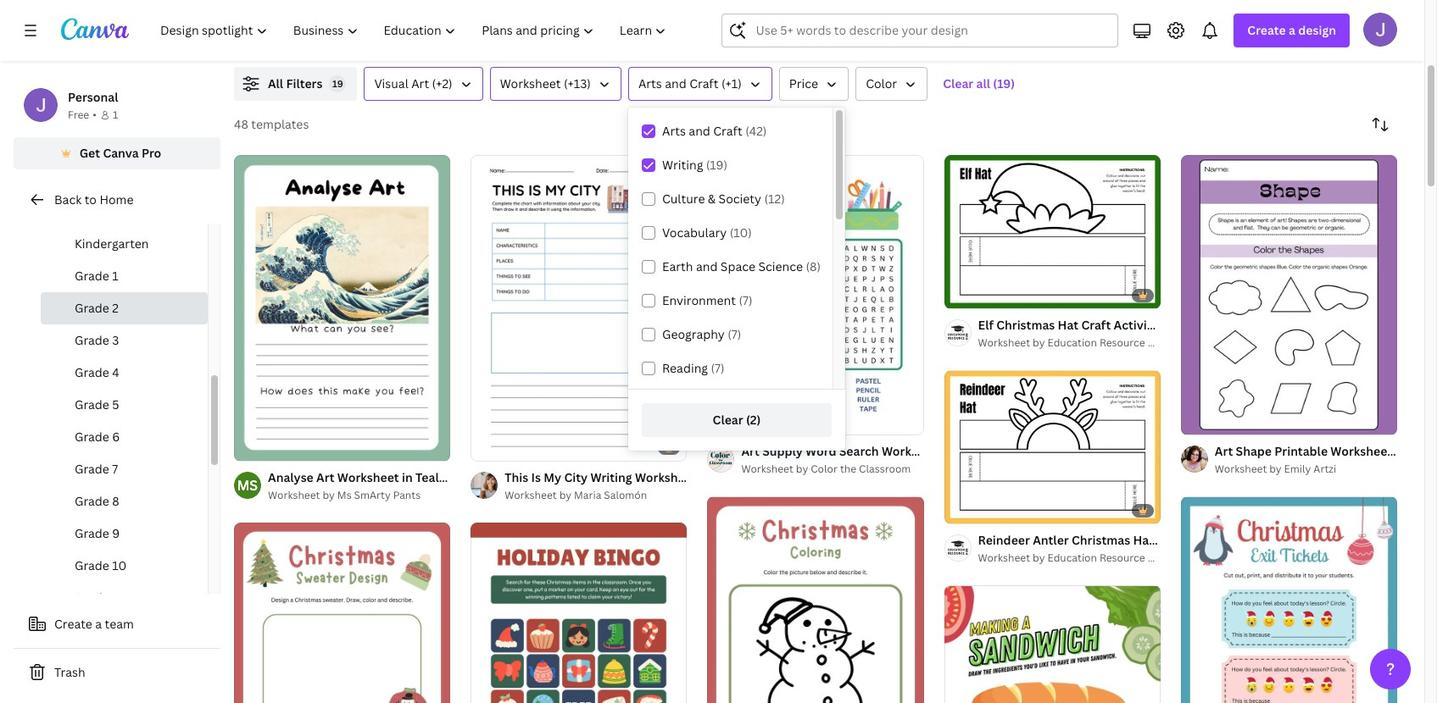 Task type: locate. For each thing, give the bounding box(es) containing it.
this is my city writing worksheet in colorful minimalist style image
[[471, 155, 687, 461]]

to
[[84, 192, 97, 208]]

and inside button
[[665, 75, 687, 92]]

0 horizontal spatial writing
[[591, 470, 632, 486]]

grade for grade 5
[[75, 397, 109, 413]]

reading
[[662, 360, 708, 377]]

culture & society (12)
[[662, 191, 785, 207]]

1 education from the top
[[1048, 336, 1097, 350]]

1 horizontal spatial style
[[827, 470, 857, 486]]

clear inside clear (2) button
[[713, 412, 743, 428]]

(7)
[[739, 293, 753, 309], [728, 326, 741, 343], [711, 360, 725, 377]]

(19) right 'all'
[[993, 75, 1015, 92]]

grade inside grade 5 link
[[75, 397, 109, 413]]

style inside analyse art worksheet in teal blue basic style worksheet by ms smarty pants
[[504, 470, 534, 486]]

art inside button
[[411, 75, 429, 92]]

grade for grade 2
[[75, 300, 109, 316]]

create a design button
[[1234, 14, 1350, 47]]

1 vertical spatial education
[[1048, 552, 1097, 566]]

11 grade from the top
[[75, 590, 109, 606]]

8
[[112, 494, 119, 510]]

geography
[[662, 326, 725, 343]]

and
[[665, 75, 687, 92], [689, 123, 710, 139], [696, 259, 718, 275]]

0 horizontal spatial 2
[[112, 300, 119, 316]]

9
[[112, 526, 120, 542]]

hub for worksheet by education resource hub link corresponding to elf christmas hat craft activity in green white simple lined style image in the right of the page
[[1148, 336, 1168, 350]]

2 vertical spatial and
[[696, 259, 718, 275]]

grade for grade 3
[[75, 332, 109, 349]]

(19)
[[993, 75, 1015, 92], [706, 157, 728, 173]]

style right basic
[[504, 470, 534, 486]]

smarty
[[354, 488, 391, 503]]

clear inside 'clear all (19)' button
[[943, 75, 974, 92]]

0 horizontal spatial arts
[[638, 75, 662, 92]]

and right earth
[[696, 259, 718, 275]]

1 vertical spatial worksheet by education resource hub
[[978, 552, 1168, 566]]

1 horizontal spatial 2
[[265, 441, 270, 454]]

1 style from the left
[[504, 470, 534, 486]]

style
[[504, 470, 534, 486], [827, 470, 857, 486]]

the
[[840, 462, 857, 477]]

2 grade from the top
[[75, 300, 109, 316]]

0 vertical spatial resource
[[1100, 336, 1145, 350]]

grade inside grade 6 link
[[75, 429, 109, 445]]

ms link
[[234, 472, 261, 499]]

(7) down the earth and space science (8)
[[739, 293, 753, 309]]

0 vertical spatial worksheet by education resource hub link
[[978, 335, 1168, 352]]

1 down kindergarten
[[112, 268, 119, 284]]

0 vertical spatial 1
[[113, 108, 118, 122]]

0 vertical spatial create
[[1248, 22, 1286, 38]]

0 horizontal spatial a
[[95, 616, 102, 633]]

1 vertical spatial create
[[54, 616, 92, 633]]

writing up the culture
[[662, 157, 703, 173]]

3 grade from the top
[[75, 332, 109, 349]]

(7) right reading
[[711, 360, 725, 377]]

home
[[100, 192, 134, 208]]

ms
[[337, 488, 352, 503]]

art right analyse
[[316, 470, 335, 486]]

10 grade from the top
[[75, 558, 109, 574]]

(42)
[[745, 123, 767, 139]]

canva
[[103, 145, 139, 161]]

culture
[[662, 191, 705, 207]]

get canva pro button
[[14, 137, 220, 170]]

1 horizontal spatial color
[[866, 75, 897, 92]]

1 vertical spatial worksheet by education resource hub link
[[978, 551, 1168, 568]]

7
[[112, 461, 118, 477]]

grade left 7
[[75, 461, 109, 477]]

arts up writing (19)
[[662, 123, 686, 139]]

1 vertical spatial 2
[[265, 441, 270, 454]]

craft left '(+1)'
[[690, 75, 719, 92]]

worksheet by education resource hub
[[978, 336, 1168, 350], [978, 552, 1168, 566]]

worksheet by maria salomón link
[[505, 488, 687, 505]]

personal
[[68, 89, 118, 105]]

art
[[411, 75, 429, 92], [316, 470, 335, 486]]

1 horizontal spatial clear
[[943, 75, 974, 92]]

1 vertical spatial art
[[316, 470, 335, 486]]

artzi
[[1314, 462, 1337, 477]]

resource for worksheet by education resource hub link corresponding to the reindeer antler christmas hat craft activity in white yellow simple lined style image
[[1100, 552, 1145, 566]]

analyse art worksheet in teal blue basic style link
[[268, 469, 534, 488]]

0 vertical spatial color
[[866, 75, 897, 92]]

1 right •
[[113, 108, 118, 122]]

writing up salomón
[[591, 470, 632, 486]]

grade 5
[[75, 397, 119, 413]]

create down grade 11
[[54, 616, 92, 633]]

1 left of
[[246, 441, 251, 454]]

0 vertical spatial arts
[[638, 75, 662, 92]]

0 vertical spatial and
[[665, 75, 687, 92]]

1 vertical spatial (7)
[[728, 326, 741, 343]]

1 hub from the top
[[1148, 336, 1168, 350]]

(7) right geography
[[728, 326, 741, 343]]

minimalist
[[764, 470, 825, 486]]

6
[[112, 429, 120, 445]]

top level navigation element
[[149, 14, 681, 47]]

grade for grade 6
[[75, 429, 109, 445]]

1 horizontal spatial a
[[1289, 22, 1296, 38]]

color inside color button
[[866, 75, 897, 92]]

2 up 3
[[112, 300, 119, 316]]

all
[[976, 75, 990, 92]]

analyse art worksheet in teal blue basic style image
[[234, 155, 450, 461]]

0 horizontal spatial create
[[54, 616, 92, 633]]

worksheet by education resource hub link
[[978, 335, 1168, 352], [978, 551, 1168, 568]]

Sort by button
[[1364, 108, 1397, 142]]

0 horizontal spatial art
[[316, 470, 335, 486]]

geography (7)
[[662, 326, 741, 343]]

11
[[112, 590, 125, 606]]

0 vertical spatial writing
[[662, 157, 703, 173]]

this is my city writing worksheet in colorful minimalist style worksheet by maria salomón
[[505, 470, 857, 503]]

grade left 9
[[75, 526, 109, 542]]

2 style from the left
[[827, 470, 857, 486]]

(2)
[[746, 412, 761, 428]]

earth and space science (8)
[[662, 259, 821, 275]]

arts inside button
[[638, 75, 662, 92]]

9 grade from the top
[[75, 526, 109, 542]]

grade inside grade 7 link
[[75, 461, 109, 477]]

1 vertical spatial and
[[689, 123, 710, 139]]

grade inside grade 11 link
[[75, 590, 109, 606]]

2 worksheet by education resource hub link from the top
[[978, 551, 1168, 568]]

(8)
[[806, 259, 821, 275]]

5
[[112, 397, 119, 413]]

art shape printable worksheet in purple and white simple style image
[[1181, 155, 1397, 435]]

4
[[112, 365, 119, 381]]

grade
[[75, 268, 109, 284], [75, 300, 109, 316], [75, 332, 109, 349], [75, 365, 109, 381], [75, 397, 109, 413], [75, 429, 109, 445], [75, 461, 109, 477], [75, 494, 109, 510], [75, 526, 109, 542], [75, 558, 109, 574], [75, 590, 109, 606]]

0 vertical spatial (19)
[[993, 75, 1015, 92]]

2 hub from the top
[[1148, 552, 1168, 566]]

grade left 5
[[75, 397, 109, 413]]

create a design
[[1248, 22, 1336, 38]]

arts right (+13)
[[638, 75, 662, 92]]

create a team button
[[14, 608, 220, 642]]

in
[[402, 470, 413, 486]]

5 grade from the top
[[75, 397, 109, 413]]

1 vertical spatial resource
[[1100, 552, 1145, 566]]

color right price button at top right
[[866, 75, 897, 92]]

craft inside button
[[690, 75, 719, 92]]

create
[[1248, 22, 1286, 38], [54, 616, 92, 633]]

1 for 1 of 2
[[246, 441, 251, 454]]

a inside "button"
[[95, 616, 102, 633]]

grade 7
[[75, 461, 118, 477]]

a for design
[[1289, 22, 1296, 38]]

art inside analyse art worksheet in teal blue basic style worksheet by ms smarty pants
[[316, 470, 335, 486]]

0 horizontal spatial (19)
[[706, 157, 728, 173]]

0 horizontal spatial style
[[504, 470, 534, 486]]

2 vertical spatial (7)
[[711, 360, 725, 377]]

clear
[[943, 75, 974, 92], [713, 412, 743, 428]]

resource for worksheet by education resource hub link corresponding to elf christmas hat craft activity in green white simple lined style image in the right of the page
[[1100, 336, 1145, 350]]

0 vertical spatial 2
[[112, 300, 119, 316]]

color left the
[[811, 462, 838, 477]]

1 worksheet by education resource hub from the top
[[978, 336, 1168, 350]]

1 horizontal spatial (19)
[[993, 75, 1015, 92]]

clear all (19)
[[943, 75, 1015, 92]]

0 vertical spatial clear
[[943, 75, 974, 92]]

a inside 'dropdown button'
[[1289, 22, 1296, 38]]

0 vertical spatial craft
[[690, 75, 719, 92]]

hub for worksheet by education resource hub link corresponding to the reindeer antler christmas hat craft activity in white yellow simple lined style image
[[1148, 552, 1168, 566]]

grade up create a team
[[75, 590, 109, 606]]

create inside create a design 'dropdown button'
[[1248, 22, 1286, 38]]

1 vertical spatial craft
[[713, 123, 743, 139]]

clear left (2)
[[713, 412, 743, 428]]

colorful
[[714, 470, 761, 486]]

by inside this is my city writing worksheet in colorful minimalist style worksheet by maria salomón
[[559, 488, 572, 503]]

1 vertical spatial hub
[[1148, 552, 1168, 566]]

8 grade from the top
[[75, 494, 109, 510]]

grade left 10
[[75, 558, 109, 574]]

6 grade from the top
[[75, 429, 109, 445]]

grade 6 link
[[41, 421, 208, 454]]

craft
[[690, 75, 719, 92], [713, 123, 743, 139]]

kindergarten link
[[41, 228, 208, 260]]

grade left 4
[[75, 365, 109, 381]]

1 horizontal spatial arts
[[662, 123, 686, 139]]

grade left 3
[[75, 332, 109, 349]]

1 vertical spatial clear
[[713, 412, 743, 428]]

10
[[112, 558, 127, 574]]

a left 'design'
[[1289, 22, 1296, 38]]

None search field
[[722, 14, 1119, 47]]

grade left 6 on the left of page
[[75, 429, 109, 445]]

7 grade from the top
[[75, 461, 109, 477]]

teal
[[416, 470, 439, 486]]

art for analyse
[[316, 470, 335, 486]]

grade 6
[[75, 429, 120, 445]]

by inside analyse art worksheet in teal blue basic style worksheet by ms smarty pants
[[323, 488, 335, 503]]

get
[[79, 145, 100, 161]]

2 education from the top
[[1048, 552, 1097, 566]]

in
[[700, 470, 711, 486]]

art left (+2) at left top
[[411, 75, 429, 92]]

vocabulary (10)
[[662, 225, 752, 241]]

grade 11
[[75, 590, 125, 606]]

19
[[333, 77, 343, 90]]

craft for (+1)
[[690, 75, 719, 92]]

this
[[505, 470, 528, 486]]

4 grade from the top
[[75, 365, 109, 381]]

grade inside grade 4 link
[[75, 365, 109, 381]]

clear left 'all'
[[943, 75, 974, 92]]

clear (2) button
[[642, 404, 832, 438]]

1 for 1
[[113, 108, 118, 122]]

2 right of
[[265, 441, 270, 454]]

0 vertical spatial a
[[1289, 22, 1296, 38]]

writing
[[662, 157, 703, 173], [591, 470, 632, 486]]

analyse art worksheet in teal blue basic style worksheet by ms smarty pants
[[268, 470, 534, 503]]

by
[[1033, 336, 1045, 350], [796, 462, 808, 477], [1270, 462, 1282, 477], [323, 488, 335, 503], [559, 488, 572, 503], [1033, 552, 1045, 566]]

0 horizontal spatial clear
[[713, 412, 743, 428]]

grade inside grade 9 'link'
[[75, 526, 109, 542]]

0 vertical spatial education
[[1048, 336, 1097, 350]]

a left team
[[95, 616, 102, 633]]

1 vertical spatial color
[[811, 462, 838, 477]]

2 vertical spatial 1
[[246, 441, 251, 454]]

(7) for environment (7)
[[739, 293, 753, 309]]

1 grade from the top
[[75, 268, 109, 284]]

create inside create a team "button"
[[54, 616, 92, 633]]

grade inside grade 1 link
[[75, 268, 109, 284]]

school
[[98, 204, 136, 220]]

clear (2)
[[713, 412, 761, 428]]

craft left (42)
[[713, 123, 743, 139]]

grade inside "grade 3" link
[[75, 332, 109, 349]]

science
[[758, 259, 803, 275]]

create left 'design'
[[1248, 22, 1286, 38]]

grade 10
[[75, 558, 127, 574]]

grade 2
[[75, 300, 119, 316]]

create for create a design
[[1248, 22, 1286, 38]]

color inside worksheet by color the classroom link
[[811, 462, 838, 477]]

analyse
[[268, 470, 314, 486]]

1 resource from the top
[[1100, 336, 1145, 350]]

0 horizontal spatial color
[[811, 462, 838, 477]]

reindeer antler christmas hat craft activity in white yellow simple lined style image
[[944, 371, 1161, 524]]

(7) for geography (7)
[[728, 326, 741, 343]]

worksheet inside worksheet by emily artzi link
[[1215, 462, 1267, 477]]

grade 8 link
[[41, 486, 208, 518]]

grade inside 'link'
[[75, 494, 109, 510]]

grade up grade 2 at top left
[[75, 268, 109, 284]]

0 vertical spatial art
[[411, 75, 429, 92]]

grade down grade 1
[[75, 300, 109, 316]]

1 horizontal spatial art
[[411, 75, 429, 92]]

0 vertical spatial (7)
[[739, 293, 753, 309]]

and up writing (19)
[[689, 123, 710, 139]]

1 vertical spatial writing
[[591, 470, 632, 486]]

clear for clear all (19)
[[943, 75, 974, 92]]

1 vertical spatial a
[[95, 616, 102, 633]]

clear all (19) button
[[935, 67, 1024, 101]]

education
[[1048, 336, 1097, 350], [1048, 552, 1097, 566]]

grade inside grade 10 link
[[75, 558, 109, 574]]

1 horizontal spatial create
[[1248, 22, 1286, 38]]

grade 8
[[75, 494, 119, 510]]

and for earth and space science (8)
[[696, 259, 718, 275]]

style left classroom
[[827, 470, 857, 486]]

0 vertical spatial worksheet by education resource hub
[[978, 336, 1168, 350]]

grade left 8 on the bottom of the page
[[75, 494, 109, 510]]

(19) down arts and craft (42)
[[706, 157, 728, 173]]

2 resource from the top
[[1100, 552, 1145, 566]]

by inside worksheet by emily artzi link
[[1270, 462, 1282, 477]]

art supply word search worksheet in red green illustrated style image
[[708, 155, 924, 435]]

1 vertical spatial arts
[[662, 123, 686, 139]]

0 vertical spatial hub
[[1148, 336, 1168, 350]]

and left '(+1)'
[[665, 75, 687, 92]]

arts for arts and craft (+1)
[[638, 75, 662, 92]]

2 worksheet by education resource hub from the top
[[978, 552, 1168, 566]]

1 worksheet by education resource hub link from the top
[[978, 335, 1168, 352]]

1
[[113, 108, 118, 122], [112, 268, 119, 284], [246, 441, 251, 454]]

education for worksheet by education resource hub link corresponding to elf christmas hat craft activity in green white simple lined style image in the right of the page
[[1048, 336, 1097, 350]]



Task type: describe. For each thing, give the bounding box(es) containing it.
(7) for reading (7)
[[711, 360, 725, 377]]

(+2)
[[432, 75, 453, 92]]

grade for grade 9
[[75, 526, 109, 542]]

pro
[[142, 145, 161, 161]]

pants
[[393, 488, 421, 503]]

grade 5 link
[[41, 389, 208, 421]]

get canva pro
[[79, 145, 161, 161]]

grade 3 link
[[41, 325, 208, 357]]

is
[[531, 470, 541, 486]]

christmas sweater design worksheet in red white festive style image
[[234, 523, 450, 704]]

grade 4
[[75, 365, 119, 381]]

worksheet by emily artzi
[[1215, 462, 1337, 477]]

visual
[[374, 75, 409, 92]]

trash
[[54, 665, 85, 681]]

visual art (+2) button
[[364, 67, 483, 101]]

arts and craft (42)
[[662, 123, 767, 139]]

worksheet by color the classroom link
[[741, 462, 924, 479]]

&
[[708, 191, 716, 207]]

clear for clear (2)
[[713, 412, 743, 428]]

city
[[564, 470, 588, 486]]

ms smarty pants image
[[234, 472, 261, 499]]

(+1)
[[722, 75, 742, 92]]

elf christmas hat craft activity in green white simple lined style image
[[944, 155, 1161, 309]]

pre-school
[[75, 204, 136, 220]]

space
[[721, 259, 756, 275]]

grade for grade 11
[[75, 590, 109, 606]]

arts and craft (+1)
[[638, 75, 742, 92]]

worksheet by education resource hub for elf christmas hat craft activity in green white simple lined style image in the right of the page
[[978, 336, 1168, 350]]

price button
[[779, 67, 849, 101]]

worksheet (+13)
[[500, 75, 591, 92]]

create for create a team
[[54, 616, 92, 633]]

craft for (42)
[[713, 123, 743, 139]]

education for worksheet by education resource hub link corresponding to the reindeer antler christmas hat craft activity in white yellow simple lined style image
[[1048, 552, 1097, 566]]

Search search field
[[756, 14, 1108, 47]]

maria
[[574, 488, 602, 503]]

3
[[112, 332, 119, 349]]

(19) inside button
[[993, 75, 1015, 92]]

grade for grade 10
[[75, 558, 109, 574]]

grade 9
[[75, 526, 120, 542]]

all
[[268, 75, 283, 92]]

grade 3
[[75, 332, 119, 349]]

(10)
[[730, 225, 752, 241]]

making a sandwich worksheet in colorful cute style image
[[944, 586, 1161, 704]]

art for visual
[[411, 75, 429, 92]]

grade for grade 1
[[75, 268, 109, 284]]

ms smarty pants element
[[234, 472, 261, 499]]

create a team
[[54, 616, 134, 633]]

grade for grade 8
[[75, 494, 109, 510]]

christmas coloring worksheet in red white festive style image
[[708, 497, 924, 704]]

pre-school link
[[41, 196, 208, 228]]

19 filter options selected element
[[329, 75, 346, 92]]

templates
[[251, 116, 309, 132]]

all filters
[[268, 75, 323, 92]]

style inside this is my city writing worksheet in colorful minimalist style worksheet by maria salomón
[[827, 470, 857, 486]]

1 horizontal spatial writing
[[662, 157, 703, 173]]

worksheet by education resource hub for the reindeer antler christmas hat craft activity in white yellow simple lined style image
[[978, 552, 1168, 566]]

worksheet by ms smarty pants link
[[268, 488, 450, 505]]

grade 7 link
[[41, 454, 208, 486]]

back to home
[[54, 192, 134, 208]]

worksheet by education resource hub link for the reindeer antler christmas hat craft activity in white yellow simple lined style image
[[978, 551, 1168, 568]]

writing (19)
[[662, 157, 728, 173]]

color button
[[856, 67, 928, 101]]

1 of 2 link
[[234, 155, 450, 461]]

back
[[54, 192, 82, 208]]

christmas exit tickets template in turquoise red festive style image
[[1181, 497, 1397, 704]]

grade for grade 4
[[75, 365, 109, 381]]

classroom
[[859, 462, 911, 477]]

vocabulary
[[662, 225, 727, 241]]

visual art (+2)
[[374, 75, 453, 92]]

arts and craft (+1) button
[[628, 67, 772, 101]]

grade 11 link
[[41, 583, 208, 615]]

worksheet by emily artzi link
[[1215, 462, 1397, 479]]

48 templates
[[234, 116, 309, 132]]

1 of 2
[[246, 441, 270, 454]]

this is my city writing worksheet in colorful minimalist style link
[[505, 469, 857, 488]]

worksheet by color the classroom
[[741, 462, 911, 477]]

worksheet (+13) button
[[490, 67, 621, 101]]

earth
[[662, 259, 693, 275]]

team
[[105, 616, 134, 633]]

by inside worksheet by color the classroom link
[[796, 462, 808, 477]]

blue
[[442, 470, 468, 486]]

pre-
[[75, 204, 98, 220]]

writing inside this is my city writing worksheet in colorful minimalist style worksheet by maria salomón
[[591, 470, 632, 486]]

worksheet inside worksheet by color the classroom link
[[741, 462, 794, 477]]

48
[[234, 116, 248, 132]]

arts for arts and craft (42)
[[662, 123, 686, 139]]

1 vertical spatial 1
[[112, 268, 119, 284]]

and for arts and craft (+1)
[[665, 75, 687, 92]]

(+13)
[[564, 75, 591, 92]]

emily
[[1284, 462, 1311, 477]]

worksheet inside worksheet (+13) button
[[500, 75, 561, 92]]

jacob simon image
[[1364, 13, 1397, 47]]

grade for grade 7
[[75, 461, 109, 477]]

free •
[[68, 108, 97, 122]]

of
[[253, 441, 263, 454]]

grade 4 link
[[41, 357, 208, 389]]

and for arts and craft (42)
[[689, 123, 710, 139]]

1 vertical spatial (19)
[[706, 157, 728, 173]]

society
[[719, 191, 762, 207]]

reading (7)
[[662, 360, 725, 377]]

worksheet by education resource hub link for elf christmas hat craft activity in green white simple lined style image in the right of the page
[[978, 335, 1168, 352]]

a for team
[[95, 616, 102, 633]]

environment
[[662, 293, 736, 309]]

holiday bingo activity worksheet in red, blue, and green festive and illustrative style image
[[471, 523, 687, 704]]



Task type: vqa. For each thing, say whether or not it's contained in the screenshot.


